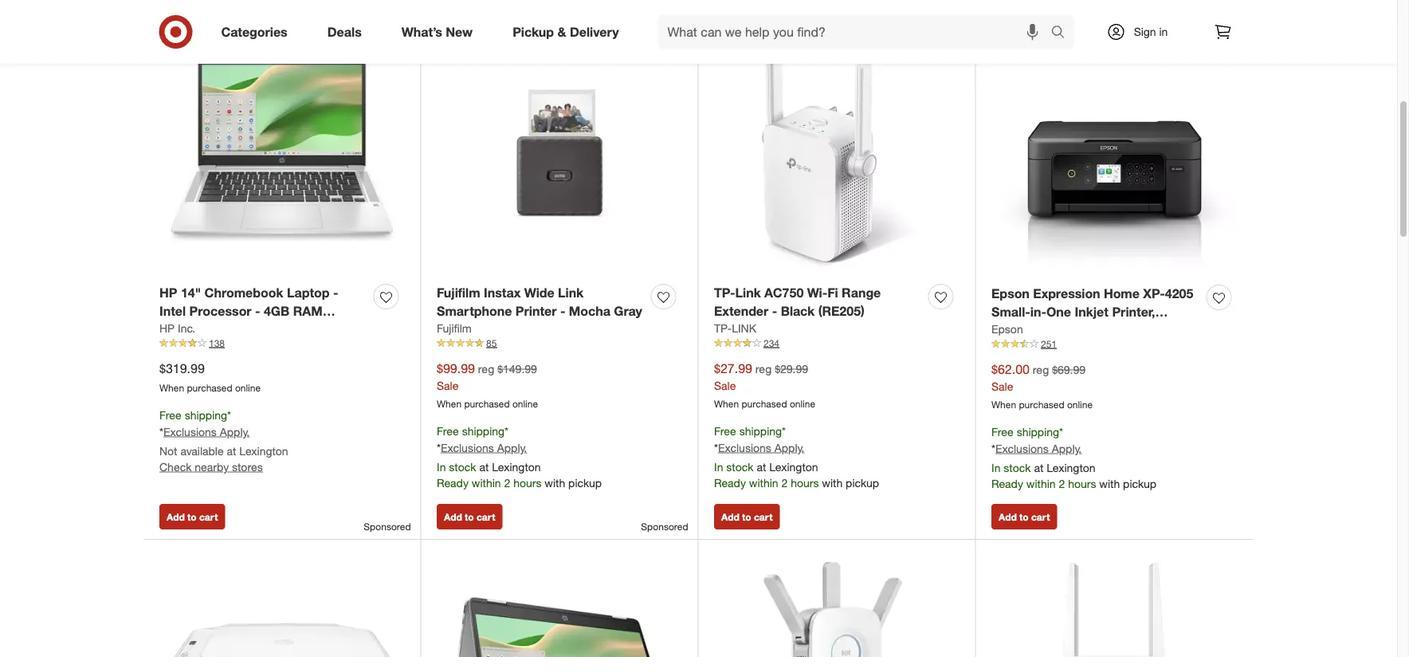 Task type: describe. For each thing, give the bounding box(es) containing it.
apply. for exclusions apply. link under '$99.99 reg $149.99 sale when purchased online'
[[497, 441, 527, 454]]

apply. for exclusions apply. link under $27.99 reg $29.99 sale when purchased online
[[775, 441, 805, 454]]

hp inc. link
[[159, 320, 195, 336]]

0 horizontal spatial with
[[545, 476, 566, 490]]

memory
[[159, 322, 209, 337]]

na0052tg)
[[227, 340, 286, 355]]

exclusions apply. link down $62.00 reg $69.99 sale when purchased online
[[996, 441, 1082, 455]]

fujifilm for fujifilm
[[437, 321, 472, 335]]

range
[[842, 285, 881, 301]]

with for $62.00
[[1100, 476, 1121, 490]]

mocha
[[569, 303, 611, 319]]

printer,
[[1113, 304, 1156, 320]]

inkjet
[[1075, 304, 1109, 320]]

hp 14" chromebook laptop - intel processor - 4gb ram memory - 64gb flash storage - silver (14a-na0052tg)
[[159, 285, 351, 355]]

shipping inside free shipping * * exclusions apply. not available at lexington check nearby stores
[[185, 408, 227, 422]]

ram
[[293, 303, 323, 319]]

inc.
[[178, 321, 195, 335]]

epson expression home xp-4205 small-in-one inkjet printer, scanner, copier - black
[[992, 286, 1194, 338]]

deals link
[[314, 14, 382, 49]]

64gb
[[222, 322, 255, 337]]

black inside the epson expression home xp-4205 small-in-one inkjet printer, scanner, copier - black
[[1101, 322, 1135, 338]]

tp-link ac750 wi-fi range extender - black (re205) link
[[715, 284, 923, 320]]

tp-link
[[715, 321, 757, 335]]

epson link
[[992, 321, 1024, 337]]

138 link
[[159, 336, 405, 350]]

processor
[[189, 303, 252, 319]]

online for $27.99
[[790, 398, 816, 410]]

within for $27.99
[[749, 476, 779, 490]]

pickup & delivery
[[513, 24, 619, 40]]

- inside the epson expression home xp-4205 small-in-one inkjet printer, scanner, copier - black
[[1092, 322, 1097, 338]]

apply. for exclusions apply. link under $62.00 reg $69.99 sale when purchased online
[[1052, 441, 1082, 455]]

- inside "tp-link ac750 wi-fi range extender - black (re205)"
[[773, 303, 778, 319]]

purchased for $99.99
[[465, 398, 510, 410]]

pickup & delivery link
[[499, 14, 639, 49]]

sale for $27.99
[[715, 379, 736, 392]]

fujifilm link
[[437, 320, 472, 336]]

- left 4gb
[[255, 303, 260, 319]]

- right laptop
[[333, 285, 339, 301]]

add to cart button for hp 14" chromebook laptop - intel processor - 4gb ram memory - 64gb flash storage - silver (14a-na0052tg)
[[159, 504, 225, 529]]

pickup for $62.00
[[1124, 476, 1157, 490]]

add to cart button for fujifilm instax wide link smartphone printer - mocha gray
[[437, 504, 503, 529]]

when for $27.99
[[715, 398, 739, 410]]

(re205)
[[819, 303, 865, 319]]

extender
[[715, 303, 769, 319]]

delivery
[[570, 24, 619, 40]]

categories
[[221, 24, 288, 40]]

$319.99
[[159, 361, 205, 376]]

4gb
[[264, 303, 290, 319]]

85
[[486, 337, 497, 349]]

small-
[[992, 304, 1031, 320]]

4205
[[1166, 286, 1194, 301]]

epson expression home xp-4205 small-in-one inkjet printer, scanner, copier - black link
[[992, 285, 1201, 338]]

add to cart button for epson expression home xp-4205 small-in-one inkjet printer, scanner, copier - black
[[992, 504, 1058, 529]]

categories link
[[208, 14, 308, 49]]

fujifilm instax wide link smartphone printer - mocha gray link
[[437, 284, 645, 320]]

link inside "tp-link ac750 wi-fi range extender - black (re205)"
[[736, 285, 761, 301]]

smartphone
[[437, 303, 512, 319]]

free shipping * * exclusions apply. in stock at  lexington ready within 2 hours with pickup for $62.00
[[992, 425, 1157, 490]]

when for $62.00
[[992, 398, 1017, 410]]

hours for $27.99
[[791, 476, 819, 490]]

251 link
[[992, 337, 1238, 351]]

2 for $27.99
[[782, 476, 788, 490]]

hp inc.
[[159, 321, 195, 335]]

fujifilm instax wide link smartphone printer - mocha gray
[[437, 285, 643, 319]]

$62.00
[[992, 362, 1030, 377]]

instax
[[484, 285, 521, 301]]

stock for $62.00
[[1004, 460, 1032, 474]]

tp-link ac750 wi-fi range extender - black (re205)
[[715, 285, 881, 319]]

in
[[1160, 25, 1169, 39]]

purchased for $27.99
[[742, 398, 788, 410]]

expression
[[1034, 286, 1101, 301]]

85 link
[[437, 336, 683, 350]]

fi
[[828, 285, 839, 301]]

add to cart for hp 14" chromebook laptop - intel processor - 4gb ram memory - 64gb flash storage - silver (14a-na0052tg)
[[167, 511, 218, 523]]

home
[[1105, 286, 1140, 301]]

copier
[[1048, 322, 1089, 338]]

free for exclusions apply. link under $62.00 reg $69.99 sale when purchased online
[[992, 425, 1014, 439]]

wide
[[525, 285, 555, 301]]

exclusions apply. link down '$99.99 reg $149.99 sale when purchased online'
[[441, 441, 527, 454]]

add for hp 14" chromebook laptop - intel processor - 4gb ram memory - 64gb flash storage - silver (14a-na0052tg)
[[167, 511, 185, 523]]

(14a-
[[197, 340, 227, 355]]

$62.00 reg $69.99 sale when purchased online
[[992, 362, 1093, 410]]

reg for $27.99
[[756, 362, 772, 376]]

pickup
[[513, 24, 554, 40]]

exclusions for exclusions apply. link under $27.99 reg $29.99 sale when purchased online
[[718, 441, 772, 454]]

14"
[[181, 285, 201, 301]]

check
[[159, 460, 192, 474]]

0 horizontal spatial 2
[[504, 476, 511, 490]]

check nearby stores button
[[159, 459, 263, 475]]

hp for hp inc.
[[159, 321, 175, 335]]

ready for $27.99
[[715, 476, 746, 490]]

0 horizontal spatial stock
[[449, 460, 477, 474]]

to for epson expression home xp-4205 small-in-one inkjet printer, scanner, copier - black
[[1020, 511, 1029, 523]]

exclusions for exclusions apply. link under '$99.99 reg $149.99 sale when purchased online'
[[441, 441, 494, 454]]

shipping down $62.00 reg $69.99 sale when purchased online
[[1017, 425, 1060, 439]]

chromebook
[[205, 285, 284, 301]]

cart for hp 14" chromebook laptop - intel processor - 4gb ram memory - 64gb flash storage - silver (14a-na0052tg)
[[199, 511, 218, 523]]

shipping down '$99.99 reg $149.99 sale when purchased online'
[[462, 424, 505, 438]]

exclusions apply. link down $27.99 reg $29.99 sale when purchased online
[[718, 441, 805, 454]]

gray
[[614, 303, 643, 319]]

flash
[[258, 322, 291, 337]]

0 horizontal spatial within
[[472, 476, 501, 490]]

0 horizontal spatial free shipping * * exclusions apply. in stock at  lexington ready within 2 hours with pickup
[[437, 424, 602, 490]]

purchased inside $319.99 when purchased online
[[187, 382, 233, 394]]

sign in
[[1135, 25, 1169, 39]]

when for $99.99
[[437, 398, 462, 410]]



Task type: locate. For each thing, give the bounding box(es) containing it.
1 horizontal spatial black
[[1101, 322, 1135, 338]]

within for $62.00
[[1027, 476, 1056, 490]]

251
[[1041, 338, 1057, 350]]

1 fujifilm from the top
[[437, 285, 481, 301]]

0 horizontal spatial black
[[781, 303, 815, 319]]

hp
[[159, 285, 177, 301], [159, 321, 175, 335]]

with for $27.99
[[822, 476, 843, 490]]

1 horizontal spatial in
[[715, 460, 724, 474]]

black down ac750
[[781, 303, 815, 319]]

1 vertical spatial fujifilm
[[437, 321, 472, 335]]

at for exclusions apply. link under $27.99 reg $29.99 sale when purchased online
[[757, 460, 767, 474]]

printer
[[516, 303, 557, 319]]

silver
[[159, 340, 193, 355]]

tp-link link
[[715, 320, 757, 336]]

what's
[[402, 24, 443, 40]]

free down $27.99 reg $29.99 sale when purchased online
[[715, 424, 737, 438]]

fujifilm up smartphone
[[437, 285, 481, 301]]

- right storage
[[345, 322, 351, 337]]

sale down $62.00
[[992, 379, 1014, 393]]

2 horizontal spatial pickup
[[1124, 476, 1157, 490]]

1 sponsored from the left
[[364, 521, 411, 533]]

fujifilm
[[437, 285, 481, 301], [437, 321, 472, 335]]

sign in link
[[1094, 14, 1193, 49]]

reg inside $27.99 reg $29.99 sale when purchased online
[[756, 362, 772, 376]]

what's new link
[[388, 14, 493, 49]]

cart for tp-link ac750 wi-fi range extender - black (re205)
[[754, 511, 773, 523]]

online inside $62.00 reg $69.99 sale when purchased online
[[1068, 398, 1093, 410]]

apply. inside free shipping * * exclusions apply. not available at lexington check nearby stores
[[220, 425, 250, 439]]

free shipping * * exclusions apply. in stock at  lexington ready within 2 hours with pickup down $27.99 reg $29.99 sale when purchased online
[[715, 424, 880, 490]]

1 vertical spatial tp-
[[715, 321, 732, 335]]

tp-link ax1800 mesh dual band range extender - re605x image
[[992, 555, 1238, 657], [992, 555, 1238, 657]]

3 add to cart from the left
[[722, 511, 773, 523]]

tp- down extender
[[715, 321, 732, 335]]

at for exclusions apply. link under $62.00 reg $69.99 sale when purchased online
[[1035, 460, 1044, 474]]

sale inside $62.00 reg $69.99 sale when purchased online
[[992, 379, 1014, 393]]

new
[[446, 24, 473, 40]]

$69.99
[[1053, 363, 1086, 377]]

scanner,
[[992, 322, 1044, 338]]

to for tp-link ac750 wi-fi range extender - black (re205)
[[743, 511, 752, 523]]

2 tp- from the top
[[715, 321, 732, 335]]

shipping up available
[[185, 408, 227, 422]]

purchased inside $27.99 reg $29.99 sale when purchased online
[[742, 398, 788, 410]]

tp- for link
[[715, 321, 732, 335]]

ac750
[[765, 285, 804, 301]]

2 horizontal spatial in
[[992, 460, 1001, 474]]

apply. down $27.99 reg $29.99 sale when purchased online
[[775, 441, 805, 454]]

1 add from the left
[[167, 511, 185, 523]]

2 to from the left
[[465, 511, 474, 523]]

free up not
[[159, 408, 182, 422]]

2 cart from the left
[[477, 511, 496, 523]]

- down ac750
[[773, 303, 778, 319]]

What can we help you find? suggestions appear below search field
[[658, 14, 1055, 49]]

1 horizontal spatial sale
[[715, 379, 736, 392]]

add to cart button for tp-link ac750 wi-fi range extender - black (re205)
[[715, 504, 780, 529]]

2 for $62.00
[[1059, 476, 1066, 490]]

add for fujifilm instax wide link smartphone printer - mocha gray
[[444, 511, 462, 523]]

at inside free shipping * * exclusions apply. not available at lexington check nearby stores
[[227, 444, 236, 458]]

online down $149.99
[[513, 398, 538, 410]]

what's new
[[402, 24, 473, 40]]

epson inside the epson expression home xp-4205 small-in-one inkjet printer, scanner, copier - black
[[992, 286, 1030, 301]]

reg down 234
[[756, 362, 772, 376]]

sale inside $27.99 reg $29.99 sale when purchased online
[[715, 379, 736, 392]]

2 horizontal spatial within
[[1027, 476, 1056, 490]]

tp- up extender
[[715, 285, 736, 301]]

2 horizontal spatial reg
[[1033, 363, 1050, 377]]

link
[[732, 321, 757, 335]]

2 horizontal spatial 2
[[1059, 476, 1066, 490]]

$149.99
[[498, 362, 537, 376]]

1 vertical spatial epson
[[992, 322, 1024, 336]]

2 horizontal spatial sale
[[992, 379, 1014, 393]]

hp down intel
[[159, 321, 175, 335]]

shipping down $27.99 reg $29.99 sale when purchased online
[[740, 424, 782, 438]]

- up (14a-
[[213, 322, 218, 337]]

add to cart button
[[159, 504, 225, 529], [437, 504, 503, 529], [715, 504, 780, 529], [992, 504, 1058, 529]]

in-
[[1031, 304, 1047, 320]]

tp- for link
[[715, 285, 736, 301]]

to for hp 14" chromebook laptop - intel processor - 4gb ram memory - 64gb flash storage - silver (14a-na0052tg)
[[187, 511, 197, 523]]

1 vertical spatial black
[[1101, 322, 1135, 338]]

free for exclusions apply. link under $27.99 reg $29.99 sale when purchased online
[[715, 424, 737, 438]]

1 horizontal spatial reg
[[756, 362, 772, 376]]

when
[[159, 382, 184, 394], [437, 398, 462, 410], [715, 398, 739, 410], [992, 398, 1017, 410]]

tp- inside "tp-link ac750 wi-fi range extender - black (re205)"
[[715, 285, 736, 301]]

1 horizontal spatial with
[[822, 476, 843, 490]]

3 to from the left
[[743, 511, 752, 523]]

- inside the fujifilm instax wide link smartphone printer - mocha gray
[[561, 303, 566, 319]]

nearby
[[195, 460, 229, 474]]

epson for epson expression home xp-4205 small-in-one inkjet printer, scanner, copier - black
[[992, 286, 1030, 301]]

hp deskjet 2734e wireless all-in-one color printer scanner copier with instant ink and hp+ (26k72a) image
[[159, 555, 405, 657], [159, 555, 405, 657]]

stock for $27.99
[[727, 460, 754, 474]]

1 link from the left
[[558, 285, 584, 301]]

storage
[[294, 322, 342, 337]]

- down inkjet
[[1092, 322, 1097, 338]]

4 add from the left
[[999, 511, 1017, 523]]

epson expression home xp-4205 small-in-one inkjet printer, scanner, copier - black image
[[992, 29, 1238, 276], [992, 29, 1238, 276]]

2 fujifilm from the top
[[437, 321, 472, 335]]

3 add from the left
[[722, 511, 740, 523]]

0 vertical spatial tp-
[[715, 285, 736, 301]]

2 add from the left
[[444, 511, 462, 523]]

epson down small-
[[992, 322, 1024, 336]]

$27.99
[[715, 361, 753, 376]]

epson for epson
[[992, 322, 1024, 336]]

online down $69.99
[[1068, 398, 1093, 410]]

234 link
[[715, 336, 960, 350]]

2 sponsored from the left
[[641, 521, 689, 533]]

online for $99.99
[[513, 398, 538, 410]]

0 vertical spatial black
[[781, 303, 815, 319]]

online inside '$99.99 reg $149.99 sale when purchased online'
[[513, 398, 538, 410]]

available
[[181, 444, 224, 458]]

-
[[333, 285, 339, 301], [255, 303, 260, 319], [561, 303, 566, 319], [773, 303, 778, 319], [213, 322, 218, 337], [345, 322, 351, 337], [1092, 322, 1097, 338]]

2 horizontal spatial free shipping * * exclusions apply. in stock at  lexington ready within 2 hours with pickup
[[992, 425, 1157, 490]]

0 horizontal spatial reg
[[478, 362, 495, 376]]

1 horizontal spatial stock
[[727, 460, 754, 474]]

$27.99 reg $29.99 sale when purchased online
[[715, 361, 816, 410]]

0 vertical spatial hp
[[159, 285, 177, 301]]

one
[[1047, 304, 1072, 320]]

1 add to cart from the left
[[167, 511, 218, 523]]

online down na0052tg)
[[235, 382, 261, 394]]

deals
[[328, 24, 362, 40]]

black down printer,
[[1101, 322, 1135, 338]]

not
[[159, 444, 177, 458]]

in for $62.00
[[992, 460, 1001, 474]]

add to cart for fujifilm instax wide link smartphone printer - mocha gray
[[444, 511, 496, 523]]

$99.99 reg $149.99 sale when purchased online
[[437, 361, 538, 410]]

when inside $319.99 when purchased online
[[159, 382, 184, 394]]

tp-link ac1750 wi-fi dual band plug in range extender - white (re450) image
[[715, 555, 960, 657], [715, 555, 960, 657]]

sign
[[1135, 25, 1157, 39]]

epson
[[992, 286, 1030, 301], [992, 322, 1024, 336]]

shipping
[[185, 408, 227, 422], [462, 424, 505, 438], [740, 424, 782, 438], [1017, 425, 1060, 439]]

when down $99.99
[[437, 398, 462, 410]]

sale down $99.99
[[437, 379, 459, 392]]

sale for $99.99
[[437, 379, 459, 392]]

purchased inside '$99.99 reg $149.99 sale when purchased online'
[[465, 398, 510, 410]]

stores
[[232, 460, 263, 474]]

link up mocha
[[558, 285, 584, 301]]

sponsored for hp 14" chromebook laptop - intel processor - 4gb ram memory - 64gb flash storage - silver (14a-na0052tg)
[[364, 521, 411, 533]]

link inside the fujifilm instax wide link smartphone printer - mocha gray
[[558, 285, 584, 301]]

apply. up 'stores'
[[220, 425, 250, 439]]

reg inside $62.00 reg $69.99 sale when purchased online
[[1033, 363, 1050, 377]]

free shipping * * exclusions apply. not available at lexington check nearby stores
[[159, 408, 288, 474]]

4 to from the left
[[1020, 511, 1029, 523]]

hp up intel
[[159, 285, 177, 301]]

search
[[1044, 26, 1083, 41]]

exclusions down '$99.99 reg $149.99 sale when purchased online'
[[441, 441, 494, 454]]

sale inside '$99.99 reg $149.99 sale when purchased online'
[[437, 379, 459, 392]]

4 add to cart from the left
[[999, 511, 1051, 523]]

lexington inside free shipping * * exclusions apply. not available at lexington check nearby stores
[[240, 444, 288, 458]]

2 horizontal spatial hours
[[1069, 476, 1097, 490]]

intel
[[159, 303, 186, 319]]

fujifilm instax wide link smartphone printer - mocha gray image
[[437, 29, 683, 275], [437, 29, 683, 275]]

xp-
[[1144, 286, 1166, 301]]

2 add to cart button from the left
[[437, 504, 503, 529]]

1 hp from the top
[[159, 285, 177, 301]]

reg
[[478, 362, 495, 376], [756, 362, 772, 376], [1033, 363, 1050, 377]]

black inside "tp-link ac750 wi-fi range extender - black (re205)"
[[781, 303, 815, 319]]

exclusions for exclusions apply. link above available
[[163, 425, 217, 439]]

when inside $27.99 reg $29.99 sale when purchased online
[[715, 398, 739, 410]]

add for epson expression home xp-4205 small-in-one inkjet printer, scanner, copier - black
[[999, 511, 1017, 523]]

1 horizontal spatial pickup
[[846, 476, 880, 490]]

purchased down $69.99
[[1020, 398, 1065, 410]]

0 horizontal spatial hours
[[514, 476, 542, 490]]

2 add to cart from the left
[[444, 511, 496, 523]]

hp inside hp 14" chromebook laptop - intel processor - 4gb ram memory - 64gb flash storage - silver (14a-na0052tg)
[[159, 285, 177, 301]]

sponsored for fujifilm instax wide link smartphone printer - mocha gray
[[641, 521, 689, 533]]

2 horizontal spatial stock
[[1004, 460, 1032, 474]]

0 vertical spatial fujifilm
[[437, 285, 481, 301]]

link
[[558, 285, 584, 301], [736, 285, 761, 301]]

free shipping * * exclusions apply. in stock at  lexington ready within 2 hours with pickup down $62.00 reg $69.99 sale when purchased online
[[992, 425, 1157, 490]]

cart for epson expression home xp-4205 small-in-one inkjet printer, scanner, copier - black
[[1032, 511, 1051, 523]]

hp for hp 14" chromebook laptop - intel processor - 4gb ram memory - 64gb flash storage - silver (14a-na0052tg)
[[159, 285, 177, 301]]

add for tp-link ac750 wi-fi range extender - black (re205)
[[722, 511, 740, 523]]

sponsored
[[364, 521, 411, 533], [641, 521, 689, 533]]

reg for $99.99
[[478, 362, 495, 376]]

&
[[558, 24, 567, 40]]

1 add to cart button from the left
[[159, 504, 225, 529]]

$99.99
[[437, 361, 475, 376]]

online inside $27.99 reg $29.99 sale when purchased online
[[790, 398, 816, 410]]

cart
[[199, 511, 218, 523], [477, 511, 496, 523], [754, 511, 773, 523], [1032, 511, 1051, 523]]

tp- inside tp-link link
[[715, 321, 732, 335]]

1 vertical spatial hp
[[159, 321, 175, 335]]

purchased
[[187, 382, 233, 394], [465, 398, 510, 410], [742, 398, 788, 410], [1020, 398, 1065, 410]]

1 epson from the top
[[992, 286, 1030, 301]]

exclusions for exclusions apply. link under $62.00 reg $69.99 sale when purchased online
[[996, 441, 1049, 455]]

purchased down $149.99
[[465, 398, 510, 410]]

fujifilm down smartphone
[[437, 321, 472, 335]]

free shipping * * exclusions apply. in stock at  lexington ready within 2 hours with pickup for $27.99
[[715, 424, 880, 490]]

sale for $62.00
[[992, 379, 1014, 393]]

1 horizontal spatial hours
[[791, 476, 819, 490]]

with
[[545, 476, 566, 490], [822, 476, 843, 490], [1100, 476, 1121, 490]]

tp-
[[715, 285, 736, 301], [715, 321, 732, 335]]

when down the $27.99
[[715, 398, 739, 410]]

sale
[[437, 379, 459, 392], [715, 379, 736, 392], [992, 379, 1014, 393]]

exclusions apply. link up available
[[163, 425, 250, 439]]

at for exclusions apply. link above available
[[227, 444, 236, 458]]

1 horizontal spatial 2
[[782, 476, 788, 490]]

- right the printer
[[561, 303, 566, 319]]

fujifilm inside the fujifilm instax wide link smartphone printer - mocha gray
[[437, 285, 481, 301]]

0 horizontal spatial sponsored
[[364, 521, 411, 533]]

apply. for exclusions apply. link above available
[[220, 425, 250, 439]]

1 horizontal spatial sponsored
[[641, 521, 689, 533]]

1 horizontal spatial ready
[[715, 476, 746, 490]]

hp 14" chromebook laptop - intel processor - 4gb ram memory - 64gb flash storage - silver (14a-na0052tg) link
[[159, 284, 368, 355]]

purchased for $62.00
[[1020, 398, 1065, 410]]

purchased inside $62.00 reg $69.99 sale when purchased online
[[1020, 398, 1065, 410]]

black
[[781, 303, 815, 319], [1101, 322, 1135, 338]]

3 add to cart button from the left
[[715, 504, 780, 529]]

$29.99
[[775, 362, 809, 376]]

2 link from the left
[[736, 285, 761, 301]]

when inside '$99.99 reg $149.99 sale when purchased online'
[[437, 398, 462, 410]]

wi-
[[808, 285, 828, 301]]

online inside $319.99 when purchased online
[[235, 382, 261, 394]]

free for exclusions apply. link under '$99.99 reg $149.99 sale when purchased online'
[[437, 424, 459, 438]]

exclusions inside free shipping * * exclusions apply. not available at lexington check nearby stores
[[163, 425, 217, 439]]

online down $29.99 on the right bottom of page
[[790, 398, 816, 410]]

tp-link ac750 wi-fi range extender - black (re205) image
[[715, 29, 960, 275], [715, 29, 960, 275]]

0 horizontal spatial sale
[[437, 379, 459, 392]]

when down $319.99
[[159, 382, 184, 394]]

234
[[764, 337, 780, 349]]

0 vertical spatial epson
[[992, 286, 1030, 301]]

apply. down $62.00 reg $69.99 sale when purchased online
[[1052, 441, 1082, 455]]

add to cart for epson expression home xp-4205 small-in-one inkjet printer, scanner, copier - black
[[999, 511, 1051, 523]]

1 horizontal spatial within
[[749, 476, 779, 490]]

free shipping * * exclusions apply. in stock at  lexington ready within 2 hours with pickup
[[437, 424, 602, 490], [715, 424, 880, 490], [992, 425, 1157, 490]]

to for fujifilm instax wide link smartphone printer - mocha gray
[[465, 511, 474, 523]]

sale down the $27.99
[[715, 379, 736, 392]]

free down '$99.99 reg $149.99 sale when purchased online'
[[437, 424, 459, 438]]

reg inside '$99.99 reg $149.99 sale when purchased online'
[[478, 362, 495, 376]]

search button
[[1044, 14, 1083, 53]]

4 cart from the left
[[1032, 511, 1051, 523]]

free inside free shipping * * exclusions apply. not available at lexington check nearby stores
[[159, 408, 182, 422]]

exclusions up available
[[163, 425, 217, 439]]

free
[[159, 408, 182, 422], [437, 424, 459, 438], [715, 424, 737, 438], [992, 425, 1014, 439]]

0 horizontal spatial ready
[[437, 476, 469, 490]]

2 hp from the top
[[159, 321, 175, 335]]

hp 14" chromebook laptop - intel processor - 4gb ram memory - 64gb flash storage - silver (14a-na0052tg) image
[[159, 29, 405, 275], [159, 29, 405, 275]]

2 epson from the top
[[992, 322, 1024, 336]]

at for exclusions apply. link under '$99.99 reg $149.99 sale when purchased online'
[[480, 460, 489, 474]]

epson up small-
[[992, 286, 1030, 301]]

exclusions down $62.00 reg $69.99 sale when purchased online
[[996, 441, 1049, 455]]

purchased down $319.99
[[187, 382, 233, 394]]

at
[[227, 444, 236, 458], [480, 460, 489, 474], [757, 460, 767, 474], [1035, 460, 1044, 474]]

online for $62.00
[[1068, 398, 1093, 410]]

link up extender
[[736, 285, 761, 301]]

0 horizontal spatial link
[[558, 285, 584, 301]]

within
[[472, 476, 501, 490], [749, 476, 779, 490], [1027, 476, 1056, 490]]

exclusions down $27.99 reg $29.99 sale when purchased online
[[718, 441, 772, 454]]

when inside $62.00 reg $69.99 sale when purchased online
[[992, 398, 1017, 410]]

free shipping * * exclusions apply. in stock at  lexington ready within 2 hours with pickup down '$99.99 reg $149.99 sale when purchased online'
[[437, 424, 602, 490]]

3 cart from the left
[[754, 511, 773, 523]]

online
[[235, 382, 261, 394], [513, 398, 538, 410], [790, 398, 816, 410], [1068, 398, 1093, 410]]

1 cart from the left
[[199, 511, 218, 523]]

4 add to cart button from the left
[[992, 504, 1058, 529]]

reg down 251
[[1033, 363, 1050, 377]]

hours for $62.00
[[1069, 476, 1097, 490]]

2 horizontal spatial ready
[[992, 476, 1024, 490]]

1 horizontal spatial link
[[736, 285, 761, 301]]

to
[[187, 511, 197, 523], [465, 511, 474, 523], [743, 511, 752, 523], [1020, 511, 1029, 523]]

free for exclusions apply. link above available
[[159, 408, 182, 422]]

cart for fujifilm instax wide link smartphone printer - mocha gray
[[477, 511, 496, 523]]

1 horizontal spatial free shipping * * exclusions apply. in stock at  lexington ready within 2 hours with pickup
[[715, 424, 880, 490]]

2 horizontal spatial with
[[1100, 476, 1121, 490]]

reg down 85
[[478, 362, 495, 376]]

in
[[437, 460, 446, 474], [715, 460, 724, 474], [992, 460, 1001, 474]]

free down $62.00 reg $69.99 sale when purchased online
[[992, 425, 1014, 439]]

138
[[209, 337, 225, 349]]

ready for $62.00
[[992, 476, 1024, 490]]

fujifilm for fujifilm instax wide link smartphone printer - mocha gray
[[437, 285, 481, 301]]

$319.99 when purchased online
[[159, 361, 261, 394]]

pickup for $27.99
[[846, 476, 880, 490]]

1 tp- from the top
[[715, 285, 736, 301]]

purchased down $29.99 on the right bottom of page
[[742, 398, 788, 410]]

apply. down '$99.99 reg $149.99 sale when purchased online'
[[497, 441, 527, 454]]

hp 14" convertible 2-in-1 chromebook laptop - intel processor - 4gb ram - 64gb flash storage - silver (14a-ca0036tg) image
[[437, 555, 683, 657], [437, 555, 683, 657]]

add to cart for tp-link ac750 wi-fi range extender - black (re205)
[[722, 511, 773, 523]]

laptop
[[287, 285, 330, 301]]

reg for $62.00
[[1033, 363, 1050, 377]]

in for $27.99
[[715, 460, 724, 474]]

0 horizontal spatial pickup
[[569, 476, 602, 490]]

when down $62.00
[[992, 398, 1017, 410]]

0 horizontal spatial in
[[437, 460, 446, 474]]

1 to from the left
[[187, 511, 197, 523]]



Task type: vqa. For each thing, say whether or not it's contained in the screenshot.
to for HP 14" Chromebook Laptop - Intel Processor - 4GB RAM Memory - 64GB Flash Storage - Silver (14a-na0052tg)
yes



